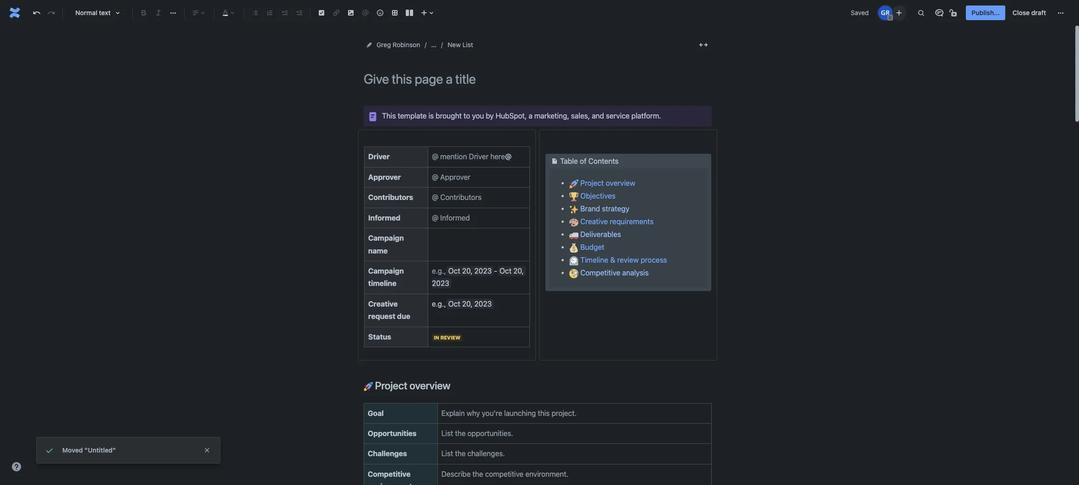 Task type: vqa. For each thing, say whether or not it's contained in the screenshot.
the leftmost SPACE SETTINGS
no



Task type: locate. For each thing, give the bounding box(es) containing it.
brand strategy
[[579, 205, 630, 213]]

strategy
[[602, 205, 630, 213]]

is
[[429, 112, 434, 120]]

timeline & review process
[[579, 256, 668, 264]]

:sparkles: image
[[570, 205, 579, 214], [570, 205, 579, 214]]

moved "untitled"
[[62, 447, 116, 455]]

:rocket: image
[[570, 180, 579, 189], [570, 180, 579, 189]]

move this page image
[[366, 41, 373, 49]]

invite to edit image
[[894, 7, 905, 18]]

1 vertical spatial 2023
[[432, 280, 450, 288]]

platform.
[[632, 112, 662, 120]]

0 horizontal spatial review
[[441, 335, 461, 341]]

indent tab image
[[294, 7, 305, 18]]

0 horizontal spatial project
[[375, 380, 408, 392]]

review right in
[[441, 335, 461, 341]]

help image
[[11, 462, 22, 473]]

:truck: image
[[570, 231, 579, 240], [570, 231, 579, 240]]

requirements
[[610, 218, 654, 226]]

competitive down timeline
[[581, 269, 621, 277]]

objectives
[[579, 192, 616, 200]]

campaign up name
[[369, 234, 404, 243]]

2023
[[475, 267, 492, 275], [432, 280, 450, 288], [475, 300, 492, 308]]

&
[[611, 256, 616, 264]]

:moneybag: image
[[570, 244, 579, 253], [570, 244, 579, 253]]

project overview link
[[570, 179, 636, 189]]

:rocket: image
[[364, 383, 373, 392], [364, 383, 373, 392]]

saved
[[851, 9, 870, 17]]

1 campaign from the top
[[369, 234, 404, 243]]

due
[[397, 313, 411, 321]]

greg robinson
[[377, 41, 420, 49]]

1 horizontal spatial competitive
[[581, 269, 621, 277]]

1 horizontal spatial review
[[618, 256, 639, 264]]

campaign
[[369, 234, 404, 243], [369, 267, 404, 275]]

oct right '-'
[[500, 267, 512, 275]]

2023 down oct 20, 2023
[[475, 300, 492, 308]]

of
[[580, 157, 587, 165]]

creative up request
[[369, 300, 398, 308]]

contents
[[589, 157, 619, 165]]

competitive analysis link
[[570, 269, 649, 279]]

project overview
[[579, 179, 636, 187], [373, 380, 451, 392]]

:art: image
[[570, 218, 579, 227], [570, 218, 579, 227]]

0 horizontal spatial overview
[[410, 380, 451, 392]]

1 horizontal spatial creative
[[581, 218, 608, 226]]

2 vertical spatial 2023
[[475, 300, 492, 308]]

0 horizontal spatial creative
[[369, 300, 398, 308]]

in review
[[434, 335, 461, 341]]

redo ⌘⇧z image
[[46, 7, 57, 18]]

creative requirements
[[579, 218, 654, 226]]

marketing,
[[535, 112, 570, 120]]

1 horizontal spatial overview
[[606, 179, 636, 187]]

a
[[529, 112, 533, 120]]

dismiss image
[[204, 447, 211, 455]]

2023 for oct 20, 2023 -
[[475, 267, 492, 275]]

campaign for timeline
[[369, 267, 404, 275]]

2023 inside oct 20, 2023
[[432, 280, 450, 288]]

campaign timeline
[[369, 267, 406, 288]]

close draft button
[[1008, 6, 1052, 20]]

campaign name
[[369, 234, 406, 255]]

brand strategy link
[[570, 205, 630, 214]]

e.g., oct 20, 2023
[[432, 300, 492, 308]]

review
[[618, 256, 639, 264], [441, 335, 461, 341]]

oct
[[449, 267, 461, 275], [500, 267, 512, 275], [449, 300, 461, 308]]

goal
[[368, 410, 384, 418]]

1 vertical spatial competitive
[[368, 471, 411, 479]]

driver
[[369, 153, 390, 161]]

bold ⌘b image
[[138, 7, 149, 18]]

0 vertical spatial creative
[[581, 218, 608, 226]]

close
[[1013, 9, 1030, 17]]

to
[[464, 112, 470, 120]]

mention image
[[360, 7, 371, 18]]

1 vertical spatial overview
[[410, 380, 451, 392]]

…
[[431, 41, 437, 49]]

2 campaign from the top
[[369, 267, 404, 275]]

you
[[472, 112, 484, 120]]

20, for oct 20, 2023
[[514, 267, 524, 275]]

process
[[641, 256, 668, 264]]

0 vertical spatial overview
[[606, 179, 636, 187]]

project
[[581, 179, 604, 187], [375, 380, 408, 392]]

budget
[[579, 243, 605, 252]]

1 horizontal spatial project overview
[[579, 179, 636, 187]]

oct 20, 2023
[[432, 267, 526, 288]]

overview inside project overview link
[[606, 179, 636, 187]]

creative for request
[[369, 300, 398, 308]]

oct right e.g.,
[[449, 300, 461, 308]]

0 horizontal spatial project overview
[[373, 380, 451, 392]]

creative request due
[[369, 300, 411, 321]]

opportunities
[[368, 430, 417, 438]]

:face_with_monocle: image
[[570, 269, 579, 279], [570, 269, 579, 279]]

competitive up the environment
[[368, 471, 411, 479]]

table of contents
[[561, 157, 619, 165]]

normal text button
[[66, 3, 129, 23]]

20, right '-'
[[514, 267, 524, 275]]

numbered list ⌘⇧7 image
[[264, 7, 275, 18]]

:timer: image
[[570, 257, 579, 266], [570, 257, 579, 266]]

0 vertical spatial project overview
[[579, 179, 636, 187]]

20, left '-'
[[462, 267, 473, 275]]

campaign inside campaign name
[[369, 234, 404, 243]]

text
[[99, 9, 111, 17]]

template
[[398, 112, 427, 120]]

0 vertical spatial campaign
[[369, 234, 404, 243]]

campaign up the timeline
[[369, 267, 404, 275]]

"untitled"
[[85, 447, 116, 455]]

1 vertical spatial campaign
[[369, 267, 404, 275]]

:trophy: image
[[570, 192, 579, 202], [570, 192, 579, 202]]

1 vertical spatial creative
[[369, 300, 398, 308]]

2023 up e.g.,
[[432, 280, 450, 288]]

this
[[382, 112, 396, 120]]

project up the goal
[[375, 380, 408, 392]]

timeline
[[369, 280, 397, 288]]

project overview up objectives
[[579, 179, 636, 187]]

moved "untitled" alert
[[37, 438, 220, 464]]

competitive inside competitive environment
[[368, 471, 411, 479]]

competitive
[[581, 269, 621, 277], [368, 471, 411, 479]]

greg robinson link
[[377, 39, 420, 50]]

creative inside creative request due
[[369, 300, 398, 308]]

contributors
[[369, 194, 413, 202]]

2023 left '-'
[[475, 267, 492, 275]]

review up analysis
[[618, 256, 639, 264]]

table of contents image
[[550, 156, 561, 167]]

project overview up the goal
[[373, 380, 451, 392]]

by
[[486, 112, 494, 120]]

moved
[[62, 447, 83, 455]]

oct up e.g., oct 20, 2023
[[449, 267, 461, 275]]

robinson
[[393, 41, 420, 49]]

competitive for competitive analysis
[[581, 269, 621, 277]]

20, inside oct 20, 2023
[[514, 267, 524, 275]]

0 horizontal spatial competitive
[[368, 471, 411, 479]]

creative
[[581, 218, 608, 226], [369, 300, 398, 308]]

creative down brand strategy link
[[581, 218, 608, 226]]

0 vertical spatial competitive
[[581, 269, 621, 277]]

creative inside "link"
[[581, 218, 608, 226]]

20, right e.g.,
[[462, 300, 473, 308]]

1 vertical spatial project
[[375, 380, 408, 392]]

0 vertical spatial project
[[581, 179, 604, 187]]

0 vertical spatial 2023
[[475, 267, 492, 275]]

20,
[[462, 267, 473, 275], [514, 267, 524, 275], [462, 300, 473, 308]]

budget link
[[570, 243, 605, 253]]

oct inside oct 20, 2023
[[500, 267, 512, 275]]

campaign inside campaign timeline
[[369, 267, 404, 275]]

project up objectives link
[[581, 179, 604, 187]]

italic ⌘i image
[[153, 7, 164, 18]]

overview
[[606, 179, 636, 187], [410, 380, 451, 392]]

panel note image
[[368, 111, 379, 122]]

creative for requirements
[[581, 218, 608, 226]]

deliverables
[[579, 230, 622, 239]]

publish...
[[972, 9, 1001, 17]]



Task type: describe. For each thing, give the bounding box(es) containing it.
@
[[505, 153, 512, 161]]

draft
[[1032, 9, 1047, 17]]

new list
[[448, 41, 473, 49]]

1 vertical spatial project overview
[[373, 380, 451, 392]]

approver
[[369, 173, 401, 181]]

timeline & review process link
[[570, 256, 668, 266]]

sales,
[[571, 112, 590, 120]]

e.g.,
[[432, 300, 446, 308]]

environment
[[368, 483, 412, 486]]

normal text
[[75, 9, 111, 17]]

brand
[[581, 205, 601, 213]]

informed
[[369, 214, 401, 222]]

analysis
[[623, 269, 649, 277]]

2023 for oct 20, 2023
[[432, 280, 450, 288]]

status
[[369, 333, 392, 341]]

table
[[561, 157, 578, 165]]

undo ⌘z image
[[31, 7, 42, 18]]

hubspot,
[[496, 112, 527, 120]]

objectives link
[[570, 192, 616, 202]]

oct 20, 2023 -
[[449, 267, 498, 275]]

no restrictions image
[[949, 7, 960, 18]]

oct for oct 20, 2023 -
[[449, 267, 461, 275]]

… button
[[431, 39, 437, 50]]

request
[[369, 313, 396, 321]]

bullet list ⌘⇧8 image
[[250, 7, 261, 18]]

service
[[606, 112, 630, 120]]

campaign for name
[[369, 234, 404, 243]]

close draft
[[1013, 9, 1047, 17]]

brought
[[436, 112, 462, 120]]

0 vertical spatial review
[[618, 256, 639, 264]]

competitive environment
[[368, 471, 413, 486]]

competitive analysis
[[579, 269, 649, 277]]

outdent ⇧tab image
[[279, 7, 290, 18]]

more image
[[1056, 7, 1067, 18]]

add image, video, or file image
[[346, 7, 357, 18]]

challenges
[[368, 450, 407, 459]]

name
[[369, 247, 388, 255]]

oct for oct 20, 2023
[[500, 267, 512, 275]]

publish... button
[[967, 6, 1006, 20]]

make page full-width image
[[699, 39, 710, 50]]

Main content area, start typing to enter text. text field
[[358, 106, 718, 486]]

and
[[592, 112, 605, 120]]

greg
[[377, 41, 391, 49]]

layouts image
[[404, 7, 415, 18]]

find and replace image
[[916, 7, 927, 18]]

link image
[[331, 7, 342, 18]]

new
[[448, 41, 461, 49]]

this template is brought to you by hubspot, a marketing, sales, and service platform.
[[382, 112, 662, 120]]

normal
[[75, 9, 97, 17]]

success image
[[44, 446, 55, 457]]

-
[[494, 267, 498, 275]]

comment icon image
[[935, 7, 946, 18]]

creative requirements link
[[570, 218, 654, 227]]

deliverables link
[[570, 230, 622, 240]]

Give this page a title text field
[[364, 72, 712, 87]]

confluence image
[[7, 6, 22, 20]]

timeline
[[581, 256, 609, 264]]

20, for oct 20, 2023 -
[[462, 267, 473, 275]]

competitive for competitive environment
[[368, 471, 411, 479]]

1 horizontal spatial project
[[581, 179, 604, 187]]

action item image
[[316, 7, 327, 18]]

new list link
[[448, 39, 473, 50]]

in
[[434, 335, 439, 341]]

list
[[463, 41, 473, 49]]

emoji image
[[375, 7, 386, 18]]

more formatting image
[[168, 7, 179, 18]]

1 vertical spatial review
[[441, 335, 461, 341]]

greg robinson image
[[879, 6, 894, 20]]

confluence image
[[7, 6, 22, 20]]

table image
[[390, 7, 401, 18]]



